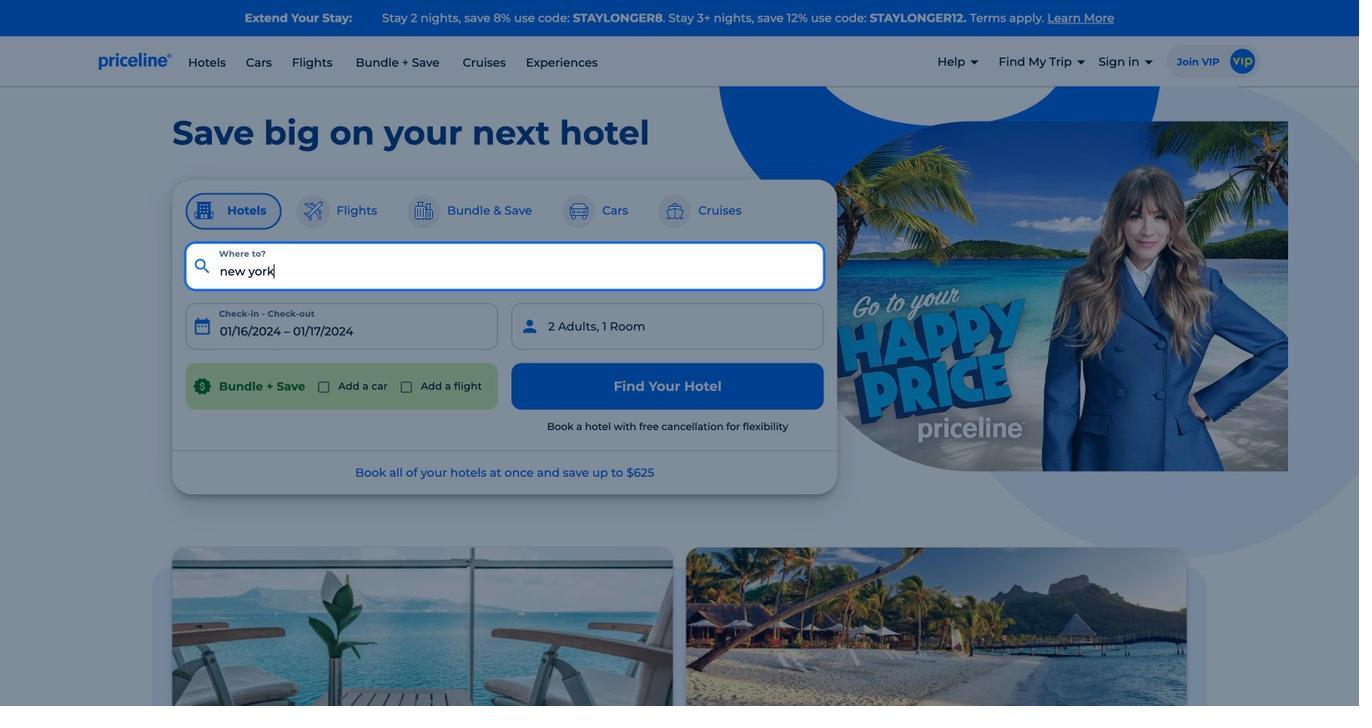Task type: locate. For each thing, give the bounding box(es) containing it.
Check-in - Check-out field
[[186, 303, 498, 350]]

Where to? field
[[186, 243, 824, 290]]

None field
[[186, 243, 824, 290]]



Task type: vqa. For each thing, say whether or not it's contained in the screenshot.
Priceline.Com Home image
yes



Task type: describe. For each thing, give the bounding box(es) containing it.
types of travel tab list
[[186, 193, 824, 230]]

priceline.com home image
[[99, 52, 171, 71]]

traveler selection text field
[[512, 303, 824, 350]]

vip badge icon image
[[1230, 49, 1255, 74]]



